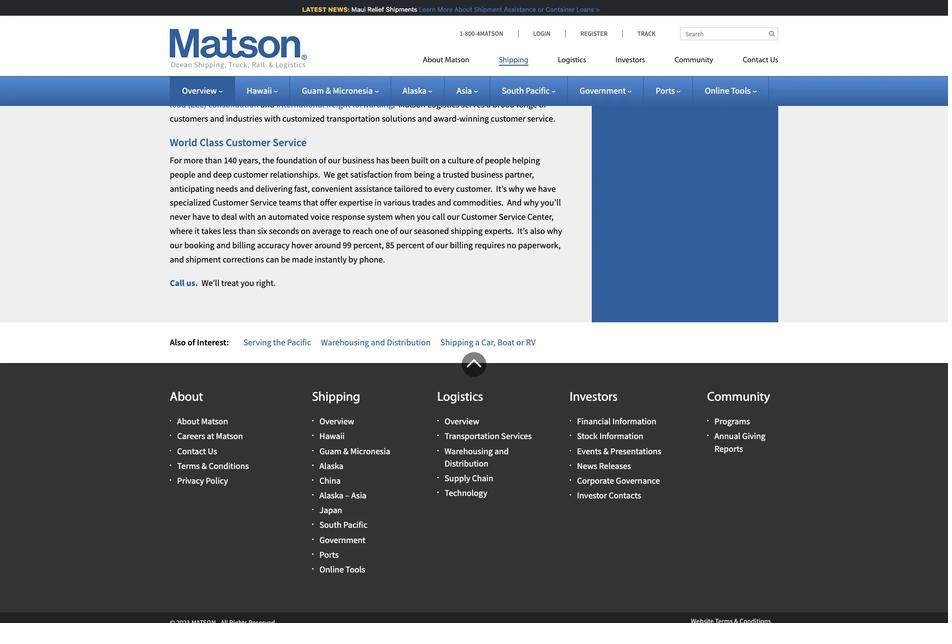 Task type: locate. For each thing, give the bounding box(es) containing it.
requires
[[475, 240, 505, 251]]

our down where
[[170, 240, 183, 251]]

customer.
[[456, 183, 493, 194]]

0 vertical spatial than
[[205, 155, 222, 166]]

0 vertical spatial information
[[613, 416, 657, 427]]

. inside .  it also offers comprehensive third-party logistics services that include
[[487, 70, 490, 82]]

logistics up 'specializes'
[[199, 42, 231, 53]]

1 horizontal spatial shipping
[[441, 337, 474, 348]]

the right the years,
[[262, 155, 275, 166]]

1 vertical spatial that
[[303, 197, 318, 208]]

shipping
[[499, 56, 529, 64], [441, 337, 474, 348], [312, 391, 360, 405]]

customer down commodities.
[[462, 211, 497, 223]]

less- inside less-than-container- load (lcl) consolidation
[[478, 85, 495, 96]]

investors down track link
[[616, 56, 646, 64]]

billing up corrections
[[232, 240, 255, 251]]

why down partner,
[[509, 183, 524, 194]]

service.
[[528, 113, 556, 124]]

1 vertical spatial on
[[301, 225, 311, 237]]

you down trades
[[417, 211, 431, 223]]

stock information link
[[578, 431, 644, 442]]

1 horizontal spatial you
[[417, 211, 431, 223]]

login
[[534, 29, 551, 38]]

0 vertical spatial government link
[[580, 85, 632, 96]]

0 vertical spatial guam & micronesia link
[[302, 85, 379, 96]]

customer up the deal
[[213, 197, 248, 208]]

matson inside our ocean shipping services are further strengthened by the vast transportation network of our subsidiary, matson logistics
[[170, 42, 197, 53]]

1 vertical spatial contact us link
[[177, 446, 217, 457]]

information up 'stock information' link
[[613, 416, 657, 427]]

our inside our ocean shipping services are further strengthened by the vast transportation network of our subsidiary, matson logistics
[[505, 28, 518, 39]]

that down fast,
[[303, 197, 318, 208]]

south pacific link down japan
[[320, 520, 368, 531]]

privacy policy link
[[177, 475, 228, 487]]

0 horizontal spatial .
[[231, 42, 233, 53]]

1 vertical spatial customer
[[213, 197, 248, 208]]

1 vertical spatial warehousing
[[445, 446, 493, 457]]

of down "further"
[[305, 42, 313, 53]]

99
[[343, 240, 352, 251]]

foundation
[[276, 155, 317, 166]]

rail
[[356, 56, 367, 68]]

tools inside overview hawaii guam & micronesia alaska china alaska – asia japan south pacific government ports online tools
[[346, 564, 366, 576]]

1 horizontal spatial us
[[771, 56, 779, 64]]

the inside our ocean shipping services are further strengthened by the vast transportation network of our subsidiary, matson logistics
[[378, 28, 390, 39]]

or left rv
[[517, 337, 525, 348]]

response
[[332, 211, 365, 223]]

also up paperwork,
[[530, 225, 546, 237]]

transportation down freight
[[327, 113, 380, 124]]

highway brokerage link
[[170, 56, 557, 82]]

1 horizontal spatial with
[[264, 113, 281, 124]]

ports inside overview hawaii guam & micronesia alaska china alaska – asia japan south pacific government ports online tools
[[320, 549, 339, 561]]

. down america,
[[487, 70, 490, 82]]

. inside .  a leading provider of multimodal transportation services in north america, matson logistics specializes in
[[231, 42, 233, 53]]

trusted
[[443, 169, 469, 180]]

1 billing from the left
[[232, 240, 255, 251]]

south down japan
[[320, 520, 342, 531]]

hawaii
[[247, 85, 272, 96], [320, 431, 345, 442]]

about for about matson
[[423, 56, 444, 64]]

. inside '.  matson logistics serves a broad range of customers and industries with customized transportation solutions and award-winning customer service.'
[[393, 99, 395, 110]]

about for about
[[170, 391, 203, 405]]

0 vertical spatial contact
[[743, 56, 769, 64]]

1 horizontal spatial that
[[333, 85, 348, 96]]

class
[[200, 135, 224, 149]]

guam & micronesia link for hawaii 'link' related to asia link
[[302, 85, 379, 96]]

america,
[[478, 42, 510, 53]]

anticipating
[[170, 183, 214, 194]]

commodities.
[[453, 197, 504, 208]]

technology
[[445, 488, 488, 499]]

2 horizontal spatial .
[[487, 70, 490, 82]]

our down when
[[400, 225, 412, 237]]

& up privacy policy link
[[202, 460, 207, 472]]

the
[[378, 28, 390, 39], [262, 155, 275, 166], [273, 337, 286, 348]]

1 horizontal spatial on
[[430, 155, 440, 166]]

maui
[[347, 5, 361, 13]]

than- up guam & micronesia at the top left of page
[[324, 70, 343, 82]]

us up terms & conditions link
[[208, 446, 217, 457]]

asia link
[[457, 85, 478, 96]]

services inside .  it also offers comprehensive third-party logistics services that include
[[302, 85, 332, 96]]

contact inside top menu navigation
[[743, 56, 769, 64]]

than- inside less-than-container- load (lcl) consolidation
[[495, 85, 515, 96]]

1-800-4matson link
[[460, 29, 518, 38]]

service
[[273, 135, 307, 149], [250, 197, 277, 208], [499, 211, 526, 223]]

pacific down the – on the bottom left
[[344, 520, 368, 531]]

footer
[[0, 353, 949, 624]]

1 horizontal spatial ports
[[656, 85, 675, 96]]

with left an
[[239, 211, 255, 223]]

community up the programs
[[708, 391, 771, 405]]

community down search search box
[[675, 56, 714, 64]]

0 vertical spatial that
[[333, 85, 348, 96]]

logistics right highway
[[558, 56, 587, 64]]

hawaii up china link
[[320, 431, 345, 442]]

1 horizontal spatial .
[[393, 99, 395, 110]]

. for also
[[487, 70, 490, 82]]

less- up guam & micronesia at the top left of page
[[307, 70, 324, 82]]

1 horizontal spatial warehousing and distribution link
[[445, 446, 509, 469]]

Search search field
[[681, 28, 779, 40]]

matson down north
[[445, 56, 470, 64]]

highway brokerage
[[170, 56, 557, 82]]

customer down broad
[[491, 113, 526, 124]]

warehousing and distribution
[[321, 337, 431, 348]]

customer
[[226, 135, 271, 149], [213, 197, 248, 208], [462, 211, 497, 223]]

service up experts.
[[499, 211, 526, 223]]

about matson link up careers at matson link on the left bottom
[[177, 416, 228, 427]]

services down domestic link
[[260, 70, 289, 82]]

alaska down less-than-truck-load (ltl) transportation services link
[[403, 85, 427, 96]]

haul
[[460, 56, 476, 68]]

serving the pacific
[[244, 337, 311, 348]]

0 horizontal spatial to
[[212, 211, 220, 223]]

2 vertical spatial shipping
[[312, 391, 360, 405]]

policy
[[206, 475, 228, 487]]

0 vertical spatial with
[[264, 113, 281, 124]]

international up customized
[[277, 99, 325, 110]]

1 horizontal spatial less-
[[478, 85, 495, 96]]

service up an
[[250, 197, 277, 208]]

0 horizontal spatial government
[[320, 535, 366, 546]]

overview inside overview hawaii guam & micronesia alaska china alaska – asia japan south pacific government ports online tools
[[320, 416, 354, 427]]

than up deep
[[205, 155, 222, 166]]

0 horizontal spatial hawaii link
[[247, 85, 278, 96]]

1 horizontal spatial alaska link
[[403, 85, 433, 96]]

services inside our ocean shipping services are further strengthened by the vast transportation network of our subsidiary, matson logistics
[[243, 28, 273, 39]]

or left container
[[534, 5, 540, 13]]

supply chain link
[[445, 473, 494, 484]]

international down the multimodal
[[306, 56, 354, 68]]

1 vertical spatial online
[[320, 564, 344, 576]]

with
[[264, 113, 281, 124], [239, 211, 255, 223]]

customer inside '.  matson logistics serves a broad range of customers and industries with customized transportation solutions and award-winning customer service.'
[[491, 113, 526, 124]]

a left broad
[[487, 99, 491, 110]]

latest
[[298, 5, 322, 13]]

less-than-container- load (lcl) consolidation link
[[170, 85, 553, 110]]

asia right the – on the bottom left
[[351, 490, 367, 501]]

guam & micronesia link up freight
[[302, 85, 379, 96]]

satisfaction
[[350, 169, 393, 180]]

transportation inside .  a leading provider of multimodal transportation services in north america, matson logistics specializes in
[[359, 42, 413, 53]]

terms
[[177, 460, 200, 472]]

have
[[538, 183, 556, 194], [192, 211, 210, 223]]

1 horizontal spatial overview link
[[320, 416, 354, 427]]

ports down japan
[[320, 549, 339, 561]]

0 horizontal spatial shipping
[[312, 391, 360, 405]]

overview for overview
[[182, 85, 217, 96]]

alaska link down less-than-truck-load (ltl) transportation services link
[[403, 85, 433, 96]]

also down regional
[[500, 70, 515, 82]]

1 vertical spatial business
[[471, 169, 503, 180]]

0 horizontal spatial billing
[[232, 240, 255, 251]]

partner,
[[505, 169, 534, 180]]

shipping a car, boat or rv link
[[441, 337, 536, 348]]

1 vertical spatial .
[[487, 70, 490, 82]]

section
[[580, 0, 791, 323]]

1 vertical spatial load
[[170, 99, 186, 110]]

0 vertical spatial warehousing
[[321, 337, 369, 348]]

matson down subsidiary,
[[512, 42, 539, 53]]

overview link for logistics
[[445, 416, 480, 427]]

loans
[[572, 5, 590, 13]]

1 vertical spatial guam
[[320, 446, 342, 457]]

government down japan
[[320, 535, 366, 546]]

1 vertical spatial alaska link
[[320, 460, 344, 472]]

guam & micronesia link for china link hawaii 'link'
[[320, 446, 391, 457]]

government link down top menu navigation
[[580, 85, 632, 96]]

.  it also offers comprehensive third-party logistics services that include
[[170, 70, 538, 96]]

0 vertical spatial .
[[231, 42, 233, 53]]

1 horizontal spatial asia
[[457, 85, 472, 96]]

by down relief at the left
[[367, 28, 376, 39]]

in up chain
[[245, 56, 252, 68]]

has
[[377, 155, 390, 166]]

in inside the for more than 140 years, the foundation of our business has been built on a culture of people helping people and deep customer relationships.  we get satisfaction from being a trusted business partner, anticipating needs and delivering fast, convenient assistance tailored to every customer.  it's why we have specialized customer service teams that offer expertise in various trades and commodities.  and why you'll never have to deal with an automated voice response system when you call our customer service center, where it takes less than six seconds on average to reach one of our seasoned shipping experts.  it's also why our booking and billing accuracy hover around 99 percent, 85 percent of our billing requires no paperwork, and shipment corrections can be made instantly by phone.
[[375, 197, 382, 208]]

us inside about matson careers at matson contact us terms & conditions privacy policy
[[208, 446, 217, 457]]

, left distribution on the left of the page
[[427, 85, 429, 96]]

center,
[[528, 211, 554, 223]]

shipment
[[186, 254, 221, 265]]

hawaii link up china link
[[320, 431, 345, 442]]

government down top menu navigation
[[580, 85, 626, 96]]

that
[[333, 85, 348, 96], [303, 197, 318, 208]]

guam & micronesia link
[[302, 85, 379, 96], [320, 446, 391, 457]]

tools
[[732, 85, 751, 96], [346, 564, 366, 576]]

None search field
[[681, 28, 779, 40]]

the inside the for more than 140 years, the foundation of our business has been built on a culture of people helping people and deep customer relationships.  we get satisfaction from being a trusted business partner, anticipating needs and delivering fast, convenient assistance tailored to every customer.  it's why we have specialized customer service teams that offer expertise in various trades and commodities.  and why you'll never have to deal with an automated voice response system when you call our customer service center, where it takes less than six seconds on average to reach one of our seasoned shipping experts.  it's also why our booking and billing accuracy hover around 99 percent, 85 percent of our billing requires no paperwork, and shipment corrections can be made instantly by phone.
[[262, 155, 275, 166]]

0 horizontal spatial than-
[[324, 70, 343, 82]]

1 vertical spatial with
[[239, 211, 255, 223]]

of down seasoned
[[427, 240, 434, 251]]

a inside '.  matson logistics serves a broad range of customers and industries with customized transportation solutions and award-winning customer service.'
[[487, 99, 491, 110]]

0 vertical spatial on
[[430, 155, 440, 166]]

brokerage
[[170, 70, 207, 82]]

contact us link
[[729, 52, 779, 72], [177, 446, 217, 457]]

shipping
[[209, 28, 241, 39], [451, 225, 483, 237]]

in up about matson
[[446, 42, 453, 53]]

hawaii down 'supply chain services' link
[[247, 85, 272, 96]]

2 vertical spatial .
[[393, 99, 395, 110]]

services down 'haul'
[[458, 70, 487, 82]]

services up service
[[415, 42, 444, 53]]

1 vertical spatial south pacific link
[[320, 520, 368, 531]]

governance
[[616, 475, 660, 487]]

1 horizontal spatial hawaii link
[[320, 431, 345, 442]]

it
[[195, 225, 200, 237]]

& inside about matson careers at matson contact us terms & conditions privacy policy
[[202, 460, 207, 472]]

load up the customers
[[170, 99, 186, 110]]

shipping up 'specializes'
[[209, 28, 241, 39]]

0 horizontal spatial customer
[[234, 169, 268, 180]]

search image
[[770, 30, 775, 37]]

long
[[442, 56, 458, 68]]

south up broad
[[502, 85, 524, 96]]

logistics up award-
[[428, 99, 460, 110]]

0 vertical spatial less-
[[307, 70, 324, 82]]

1 vertical spatial hawaii link
[[320, 431, 345, 442]]

0 vertical spatial investors
[[616, 56, 646, 64]]

ports down community link
[[656, 85, 675, 96]]

0 horizontal spatial about matson link
[[177, 416, 228, 427]]

online
[[705, 85, 730, 96], [320, 564, 344, 576]]

0 vertical spatial in
[[446, 42, 453, 53]]

micronesia inside overview hawaii guam & micronesia alaska china alaska – asia japan south pacific government ports online tools
[[351, 446, 391, 457]]

ports link down community link
[[656, 85, 681, 96]]

1 horizontal spatial also
[[530, 225, 546, 237]]

investors up financial
[[570, 391, 618, 405]]

load inside less-than-container- load (lcl) consolidation
[[170, 99, 186, 110]]

investor
[[578, 490, 607, 501]]

transportation inside our ocean shipping services are further strengthened by the vast transportation network of our subsidiary, matson logistics
[[408, 28, 462, 39]]

, left "supply"
[[207, 70, 209, 82]]

japan
[[320, 505, 342, 516]]

by inside the for more than 140 years, the foundation of our business has been built on a culture of people helping people and deep customer relationships.  we get satisfaction from being a trusted business partner, anticipating needs and delivering fast, convenient assistance tailored to every customer.  it's why we have specialized customer service teams that offer expertise in various trades and commodities.  and why you'll never have to deal with an automated voice response system when you call our customer service center, where it takes less than six seconds on average to reach one of our seasoned shipping experts.  it's also why our booking and billing accuracy hover around 99 percent, 85 percent of our billing requires no paperwork, and shipment corrections can be made instantly by phone.
[[349, 254, 358, 265]]

. up 'solutions'
[[393, 99, 395, 110]]

0 horizontal spatial government link
[[320, 535, 366, 546]]

about inside about matson careers at matson contact us terms & conditions privacy policy
[[177, 416, 200, 427]]

& inside overview hawaii guam & micronesia alaska china alaska – asia japan south pacific government ports online tools
[[344, 446, 349, 457]]

chain
[[472, 473, 494, 484]]

shipments
[[381, 5, 413, 13]]

0 vertical spatial why
[[509, 183, 524, 194]]

asia inside overview hawaii guam & micronesia alaska china alaska – asia japan south pacific government ports online tools
[[351, 490, 367, 501]]

contact us
[[743, 56, 779, 64]]

1 vertical spatial ports
[[320, 549, 339, 561]]

1 vertical spatial information
[[600, 431, 644, 442]]

to left the deal
[[212, 211, 220, 223]]

0 horizontal spatial tools
[[346, 564, 366, 576]]

of inside .  a leading provider of multimodal transportation services in north america, matson logistics specializes in
[[305, 42, 313, 53]]

800-
[[465, 29, 477, 38]]

0 horizontal spatial less-
[[307, 70, 324, 82]]

customer down the years,
[[234, 169, 268, 180]]

2 vertical spatial in
[[375, 197, 382, 208]]

takes
[[202, 225, 221, 237]]

investors
[[616, 56, 646, 64], [570, 391, 618, 405]]

about
[[450, 5, 468, 13], [423, 56, 444, 64], [170, 391, 203, 405], [177, 416, 200, 427]]

or
[[534, 5, 540, 13], [517, 337, 525, 348]]

us down 'search' image
[[771, 56, 779, 64]]

pacific
[[526, 85, 550, 96], [287, 337, 311, 348], [344, 520, 368, 531]]

transportation inside '.  matson logistics serves a broad range of customers and industries with customized transportation solutions and award-winning customer service.'
[[327, 113, 380, 124]]

0 horizontal spatial ports
[[320, 549, 339, 561]]

the right serving
[[273, 337, 286, 348]]

0 vertical spatial south pacific link
[[502, 85, 556, 96]]

can
[[266, 254, 279, 265]]

of right also at the bottom
[[188, 337, 195, 348]]

0 horizontal spatial warehousing
[[321, 337, 369, 348]]

further
[[288, 28, 314, 39]]

online tools
[[705, 85, 751, 96]]

of inside '.  matson logistics serves a broad range of customers and industries with customized transportation solutions and award-winning customer service.'
[[539, 99, 547, 110]]

0 horizontal spatial also
[[500, 70, 515, 82]]

you
[[417, 211, 431, 223], [241, 278, 254, 289]]

2 vertical spatial pacific
[[344, 520, 368, 531]]

why down we
[[524, 197, 539, 208]]

2 billing from the left
[[450, 240, 473, 251]]

highway
[[526, 56, 557, 68]]

0 vertical spatial alaska link
[[403, 85, 433, 96]]

1 horizontal spatial pacific
[[344, 520, 368, 531]]

–
[[345, 490, 350, 501]]

1 vertical spatial customer
[[234, 169, 268, 180]]

guam up china
[[320, 446, 342, 457]]

0 horizontal spatial asia
[[351, 490, 367, 501]]

less- right asia link
[[478, 85, 495, 96]]

trades
[[412, 197, 436, 208]]

1 vertical spatial pacific
[[287, 337, 311, 348]]

0 horizontal spatial hawaii
[[247, 85, 272, 96]]

overview inside overview transportation services warehousing and distribution supply chain technology
[[445, 416, 480, 427]]

0 vertical spatial government
[[580, 85, 626, 96]]

.
[[231, 42, 233, 53], [487, 70, 490, 82], [393, 99, 395, 110]]

top menu navigation
[[423, 52, 779, 72]]

deep
[[213, 169, 232, 180]]

than
[[205, 155, 222, 166], [239, 225, 256, 237]]

2 horizontal spatial pacific
[[526, 85, 550, 96]]

about inside top menu navigation
[[423, 56, 444, 64]]

events
[[578, 446, 602, 457]]

0 vertical spatial people
[[485, 155, 511, 166]]

about matson link
[[423, 52, 485, 72], [177, 416, 228, 427]]

online inside overview hawaii guam & micronesia alaska china alaska – asia japan south pacific government ports online tools
[[320, 564, 344, 576]]

1 vertical spatial why
[[524, 197, 539, 208]]

in up system
[[375, 197, 382, 208]]

customer up the years,
[[226, 135, 271, 149]]

less
[[223, 225, 237, 237]]

with right industries
[[264, 113, 281, 124]]

logistics down backtop image on the bottom
[[438, 391, 484, 405]]

customized
[[283, 113, 325, 124]]

on up hover
[[301, 225, 311, 237]]

matson inside .  a leading provider of multimodal transportation services in north america, matson logistics specializes in
[[512, 42, 539, 53]]

0 vertical spatial us
[[771, 56, 779, 64]]

business up customer.
[[471, 169, 503, 180]]

1 vertical spatial about matson link
[[177, 416, 228, 427]]

to
[[425, 183, 433, 194], [212, 211, 220, 223], [343, 225, 351, 237]]

alaska up china link
[[320, 460, 344, 472]]

& up 'news releases' "link"
[[604, 446, 609, 457]]

have up "it"
[[192, 211, 210, 223]]

learn
[[415, 5, 431, 13]]

contact down careers
[[177, 446, 206, 457]]

1 vertical spatial you
[[241, 278, 254, 289]]

to up 99
[[343, 225, 351, 237]]

financial information stock information events & presentations news releases corporate governance investor contacts
[[578, 416, 662, 501]]

1 horizontal spatial about matson link
[[423, 52, 485, 72]]

alaska link up china link
[[320, 460, 344, 472]]

serving
[[244, 337, 272, 348]]

hawaii link down 'supply chain services' link
[[247, 85, 278, 96]]

0 vertical spatial the
[[378, 28, 390, 39]]

government link down japan
[[320, 535, 366, 546]]

overview link
[[182, 85, 223, 96], [320, 416, 354, 427], [445, 416, 480, 427]]

alaska link for asia link
[[403, 85, 433, 96]]

shipping inside our ocean shipping services are further strengthened by the vast transportation network of our subsidiary, matson logistics
[[209, 28, 241, 39]]

pacific inside overview hawaii guam & micronesia alaska china alaska – asia japan south pacific government ports online tools
[[344, 520, 368, 531]]

0 vertical spatial hawaii link
[[247, 85, 278, 96]]

overview for overview transportation services warehousing and distribution supply chain technology
[[445, 416, 480, 427]]

0 horizontal spatial distribution
[[387, 337, 431, 348]]

1 horizontal spatial contact us link
[[729, 52, 779, 72]]

about matson link for shipping link at the top of the page
[[423, 52, 485, 72]]

a left 'culture' on the top of the page
[[442, 155, 446, 166]]

people
[[485, 155, 511, 166], [170, 169, 196, 180]]

services up "leading"
[[243, 28, 273, 39]]

0 vertical spatial pacific
[[526, 85, 550, 96]]

interest:
[[197, 337, 229, 348]]

seconds
[[269, 225, 299, 237]]

of right the foundation at the left of the page
[[319, 155, 326, 166]]

0 vertical spatial to
[[425, 183, 433, 194]]

information up "events & presentations" 'link'
[[600, 431, 644, 442]]



Task type: describe. For each thing, give the bounding box(es) containing it.
releases
[[599, 460, 632, 472]]

car,
[[482, 337, 496, 348]]

1 horizontal spatial have
[[538, 183, 556, 194]]

customer inside the for more than 140 years, the foundation of our business has been built on a culture of people helping people and deep customer relationships.  we get satisfaction from being a trusted business partner, anticipating needs and delivering fast, convenient assistance tailored to every customer.  it's why we have specialized customer service teams that offer expertise in various trades and commodities.  and why you'll never have to deal with an automated voice response system when you call our customer service center, where it takes less than six seconds on average to reach one of our seasoned shipping experts.  it's also why our booking and billing accuracy hover around 99 percent, 85 percent of our billing requires no paperwork, and shipment corrections can be made instantly by phone.
[[234, 169, 268, 180]]

0 vertical spatial ports link
[[656, 85, 681, 96]]

0 vertical spatial tools
[[732, 85, 751, 96]]

1 vertical spatial online tools link
[[320, 564, 366, 576]]

hawaii link for china link
[[320, 431, 345, 442]]

login link
[[518, 29, 566, 38]]

booking
[[184, 240, 215, 251]]

domestic link
[[254, 56, 288, 68]]

multimodal
[[314, 42, 358, 53]]

0 vertical spatial ports
[[656, 85, 675, 96]]

government inside overview hawaii guam & micronesia alaska china alaska – asia japan south pacific government ports online tools
[[320, 535, 366, 546]]

0 horizontal spatial on
[[301, 225, 311, 237]]

0 vertical spatial or
[[534, 5, 540, 13]]

of inside our ocean shipping services are further strengthened by the vast transportation network of our subsidiary, matson logistics
[[496, 28, 503, 39]]

0 vertical spatial hawaii
[[247, 85, 272, 96]]

a right being
[[437, 169, 441, 180]]

2 vertical spatial service
[[499, 211, 526, 223]]

services inside .  a leading provider of multimodal transportation services in north america, matson logistics specializes in
[[415, 42, 444, 53]]

for
[[170, 155, 182, 166]]

investors inside top menu navigation
[[616, 56, 646, 64]]

specialized
[[170, 197, 211, 208]]

latest news: maui relief shipments learn more about shipment assistance or container loans >
[[298, 5, 596, 13]]

investor contacts link
[[578, 490, 642, 501]]

of right 'one'
[[391, 225, 398, 237]]

no
[[507, 240, 517, 251]]

1-800-4matson
[[460, 29, 504, 38]]

& inside financial information stock information events & presentations news releases corporate governance investor contacts
[[604, 446, 609, 457]]

matson right at
[[216, 431, 243, 442]]

1 horizontal spatial government link
[[580, 85, 632, 96]]

transportation
[[445, 431, 500, 442]]

overview for overview hawaii guam & micronesia alaska china alaska – asia japan south pacific government ports online tools
[[320, 416, 354, 427]]

news:
[[324, 5, 345, 13]]

logistics inside our ocean shipping services are further strengthened by the vast transportation network of our subsidiary, matson logistics
[[199, 42, 231, 53]]

distribution link
[[431, 85, 474, 96]]

1 vertical spatial shipping
[[441, 337, 474, 348]]

& up the and international freight forwarding
[[326, 85, 331, 96]]

contact inside about matson careers at matson contact us terms & conditions privacy policy
[[177, 446, 206, 457]]

2 vertical spatial the
[[273, 337, 286, 348]]

annual
[[715, 431, 741, 442]]

supply
[[211, 70, 236, 82]]

be
[[281, 254, 290, 265]]

offers
[[517, 70, 538, 82]]

guam inside overview hawaii guam & micronesia alaska china alaska – asia japan south pacific government ports online tools
[[320, 446, 342, 457]]

shipping inside top menu navigation
[[499, 56, 529, 64]]

terms & conditions link
[[177, 460, 249, 472]]

every
[[434, 183, 455, 194]]

solutions
[[382, 113, 416, 124]]

programs annual giving reports
[[715, 416, 766, 455]]

financial information link
[[578, 416, 657, 427]]

footer containing about
[[0, 353, 949, 624]]

0 vertical spatial online
[[705, 85, 730, 96]]

and inside overview transportation services warehousing and distribution supply chain technology
[[495, 446, 509, 457]]

assistance
[[355, 183, 393, 194]]

warehousing link
[[379, 85, 427, 96]]

backtop image
[[462, 353, 487, 377]]

technology link
[[445, 488, 488, 499]]

container-
[[515, 85, 553, 96]]

our up get
[[328, 155, 341, 166]]

made
[[292, 254, 313, 265]]

track
[[638, 29, 656, 38]]

0 vertical spatial guam
[[302, 85, 324, 96]]

2 vertical spatial alaska
[[320, 490, 344, 501]]

community inside top menu navigation
[[675, 56, 714, 64]]

that inside the for more than 140 years, the foundation of our business has been built on a culture of people helping people and deep customer relationships.  we get satisfaction from being a trusted business partner, anticipating needs and delivering fast, convenient assistance tailored to every customer.  it's why we have specialized customer service teams that offer expertise in various trades and commodities.  and why you'll never have to deal with an automated voice response system when you call our customer service center, where it takes less than six seconds on average to reach one of our seasoned shipping experts.  it's also why our booking and billing accuracy hover around 99 percent, 85 percent of our billing requires no paperwork, and shipment corrections can be made instantly by phone.
[[303, 197, 318, 208]]

programs link
[[715, 416, 751, 427]]

for more than 140 years, the foundation of our business has been built on a culture of people helping people and deep customer relationships.  we get satisfaction from being a trusted business partner, anticipating needs and delivering fast, convenient assistance tailored to every customer.  it's why we have specialized customer service teams that offer expertise in various trades and commodities.  and why you'll never have to deal with an automated voice response system when you call our customer service center, where it takes less than six seconds on average to reach one of our seasoned shipping experts.  it's also why our booking and billing accuracy hover around 99 percent, 85 percent of our billing requires no paperwork, and shipment corrections can be made instantly by phone.
[[170, 155, 563, 265]]

1 horizontal spatial government
[[580, 85, 626, 96]]

, up serves
[[474, 85, 477, 96]]

0 horizontal spatial pacific
[[287, 337, 311, 348]]

south inside overview hawaii guam & micronesia alaska china alaska – asia japan south pacific government ports online tools
[[320, 520, 342, 531]]

0 vertical spatial online tools link
[[705, 85, 757, 96]]

hawaii inside overview hawaii guam & micronesia alaska china alaska – asia japan south pacific government ports online tools
[[320, 431, 345, 442]]

overview transportation services warehousing and distribution supply chain technology
[[445, 416, 532, 499]]

. for leading
[[231, 42, 233, 53]]

we
[[526, 183, 537, 194]]

warehousing , distribution ,
[[379, 85, 478, 96]]

with inside '.  matson logistics serves a broad range of customers and industries with customized transportation solutions and award-winning customer service.'
[[264, 113, 281, 124]]

0 vertical spatial customer
[[226, 135, 271, 149]]

our ocean shipping services are further strengthened by the vast transportation network of our subsidiary, matson logistics
[[170, 28, 560, 53]]

that inside .  it also offers comprehensive third-party logistics services that include
[[333, 85, 348, 96]]

our right call
[[447, 211, 460, 223]]

shipping inside the for more than 140 years, the foundation of our business has been built on a culture of people helping people and deep customer relationships.  we get satisfaction from being a trusted business partner, anticipating needs and delivering fast, convenient assistance tailored to every customer.  it's why we have specialized customer service teams that offer expertise in various trades and commodities.  and why you'll never have to deal with an automated voice response system when you call our customer service center, where it takes less than six seconds on average to reach one of our seasoned shipping experts.  it's also why our booking and billing accuracy hover around 99 percent, 85 percent of our billing requires no paperwork, and shipment corrections can be made instantly by phone.
[[451, 225, 483, 237]]

0 vertical spatial service
[[273, 135, 307, 149]]

china
[[320, 475, 341, 487]]

. for logistics
[[393, 99, 395, 110]]

teams
[[279, 197, 302, 208]]

from
[[395, 169, 412, 180]]

strengthened
[[316, 28, 365, 39]]

1 vertical spatial to
[[212, 211, 220, 223]]

1 vertical spatial international
[[277, 99, 325, 110]]

reach
[[353, 225, 373, 237]]

matson logistics link
[[170, 42, 231, 53]]

1 vertical spatial ports link
[[320, 549, 339, 561]]

1 horizontal spatial people
[[485, 155, 511, 166]]

1 vertical spatial than
[[239, 225, 256, 237]]

hawaii link for asia link
[[247, 85, 278, 96]]

track link
[[623, 29, 656, 38]]

1 vertical spatial have
[[192, 211, 210, 223]]

percent,
[[354, 240, 384, 251]]

culture
[[448, 155, 474, 166]]

treat
[[221, 278, 239, 289]]

us inside top menu navigation
[[771, 56, 779, 64]]

0 horizontal spatial people
[[170, 169, 196, 180]]

logistics inside .  a leading provider of multimodal transportation services in north america, matson logistics specializes in
[[170, 56, 202, 68]]

call us. we'll treat you right.
[[170, 278, 276, 289]]

by inside our ocean shipping services are further strengthened by the vast transportation network of our subsidiary, matson logistics
[[367, 28, 376, 39]]

1 vertical spatial alaska
[[320, 460, 344, 472]]

blue matson logo with ocean, shipping, truck, rail and logistics written beneath it. image
[[170, 29, 307, 69]]

1 horizontal spatial to
[[343, 225, 351, 237]]

an
[[257, 211, 266, 223]]

0 horizontal spatial you
[[241, 278, 254, 289]]

subsidiary,
[[519, 28, 560, 39]]

convenient
[[312, 183, 353, 194]]

six
[[258, 225, 267, 237]]

2 horizontal spatial to
[[425, 183, 433, 194]]

matson up at
[[201, 416, 228, 427]]

2 vertical spatial customer
[[462, 211, 497, 223]]

0 horizontal spatial in
[[245, 56, 252, 68]]

shipment
[[470, 5, 498, 13]]

1 vertical spatial service
[[250, 197, 277, 208]]

overview link for shipping
[[320, 416, 354, 427]]

award-
[[434, 113, 460, 124]]

, left 'long'
[[438, 56, 440, 68]]

we'll
[[202, 278, 220, 289]]

about matson link for careers at matson link on the left bottom
[[177, 416, 228, 427]]

transportation up warehousing , distribution ,
[[402, 70, 456, 82]]

contacts
[[609, 490, 642, 501]]

logistics inside top menu navigation
[[558, 56, 587, 64]]

logistics inside '.  matson logistics serves a broad range of customers and industries with customized transportation solutions and award-winning customer service.'
[[428, 99, 460, 110]]

reports
[[715, 443, 744, 455]]

alaska link for china link
[[320, 460, 344, 472]]

more
[[184, 155, 203, 166]]

register link
[[566, 29, 623, 38]]

corporate
[[578, 475, 615, 487]]

also inside .  it also offers comprehensive third-party logistics services that include
[[500, 70, 515, 82]]

0 horizontal spatial than
[[205, 155, 222, 166]]

automated
[[268, 211, 309, 223]]

0 horizontal spatial overview link
[[182, 85, 223, 96]]

supply chain services link
[[211, 70, 289, 82]]

been
[[391, 155, 410, 166]]

about for about matson careers at matson contact us terms & conditions privacy policy
[[177, 416, 200, 427]]

85
[[386, 240, 395, 251]]

1 horizontal spatial load
[[365, 70, 381, 82]]

0 vertical spatial alaska
[[403, 85, 427, 96]]

0 horizontal spatial contact us link
[[177, 446, 217, 457]]

0 horizontal spatial or
[[517, 337, 525, 348]]

intermodal
[[369, 56, 410, 68]]

0 vertical spatial micronesia
[[333, 85, 373, 96]]

instantly
[[315, 254, 347, 265]]

distribution inside overview transportation services warehousing and distribution supply chain technology
[[445, 458, 489, 469]]

1 horizontal spatial south pacific link
[[502, 85, 556, 96]]

1 vertical spatial investors
[[570, 391, 618, 405]]

careers at matson link
[[177, 431, 243, 442]]

>
[[592, 5, 596, 13]]

0 vertical spatial asia
[[457, 85, 472, 96]]

you inside the for more than 140 years, the foundation of our business has been built on a culture of people helping people and deep customer relationships.  we get satisfaction from being a trusted business partner, anticipating needs and delivering fast, convenient assistance tailored to every customer.  it's why we have specialized customer service teams that offer expertise in various trades and commodities.  and why you'll never have to deal with an automated voice response system when you call our customer service center, where it takes less than six seconds on average to reach one of our seasoned shipping experts.  it's also why our booking and billing accuracy hover around 99 percent, 85 percent of our billing requires no paperwork, and shipment corrections can be made instantly by phone.
[[417, 211, 431, 223]]

truck-
[[343, 70, 365, 82]]

warehousing inside overview transportation services warehousing and distribution supply chain technology
[[445, 446, 493, 457]]

also inside the for more than 140 years, the foundation of our business has been built on a culture of people helping people and deep customer relationships.  we get satisfaction from being a trusted business partner, anticipating needs and delivering fast, convenient assistance tailored to every customer.  it's why we have specialized customer service teams that offer expertise in various trades and commodities.  and why you'll never have to deal with an automated voice response system when you call our customer service center, where it takes less than six seconds on average to reach one of our seasoned shipping experts.  it's also why our booking and billing accuracy hover around 99 percent, 85 percent of our billing requires no paperwork, and shipment corrections can be made instantly by phone.
[[530, 225, 546, 237]]

2 vertical spatial why
[[547, 225, 563, 237]]

around
[[315, 240, 341, 251]]

0 vertical spatial business
[[343, 155, 375, 166]]

domestic
[[254, 56, 288, 68]]

call us. link
[[170, 278, 198, 289]]

get
[[337, 169, 349, 180]]

winning
[[460, 113, 489, 124]]

privacy
[[177, 475, 204, 487]]

call
[[433, 211, 445, 223]]

right.
[[256, 278, 276, 289]]

paperwork,
[[518, 240, 561, 251]]

of right 'culture' on the top of the page
[[476, 155, 483, 166]]

shipping link
[[485, 52, 544, 72]]

2 horizontal spatial in
[[446, 42, 453, 53]]

with inside the for more than 140 years, the foundation of our business has been built on a culture of people helping people and deep customer relationships.  we get satisfaction from being a trusted business partner, anticipating needs and delivering fast, convenient assistance tailored to every customer.  it's why we have specialized customer service teams that offer expertise in various trades and commodities.  and why you'll never have to deal with an automated voice response system when you call our customer service center, where it takes less than six seconds on average to reach one of our seasoned shipping experts.  it's also why our booking and billing accuracy hover around 99 percent, 85 percent of our billing requires no paperwork, and shipment corrections can be made instantly by phone.
[[239, 211, 255, 223]]

0 vertical spatial warehousing and distribution link
[[321, 337, 431, 348]]

0 vertical spatial south
[[502, 85, 524, 96]]

third-
[[228, 85, 249, 96]]

1 vertical spatial community
[[708, 391, 771, 405]]

our down seasoned
[[436, 240, 448, 251]]

also
[[170, 337, 186, 348]]

0 vertical spatial international
[[306, 56, 354, 68]]

matson inside top menu navigation
[[445, 56, 470, 64]]

a left 'car,'
[[476, 337, 480, 348]]

1 horizontal spatial business
[[471, 169, 503, 180]]

0 vertical spatial than-
[[324, 70, 343, 82]]

1 vertical spatial warehousing and distribution link
[[445, 446, 509, 469]]



Task type: vqa. For each thing, say whether or not it's contained in the screenshot.
Yes
no



